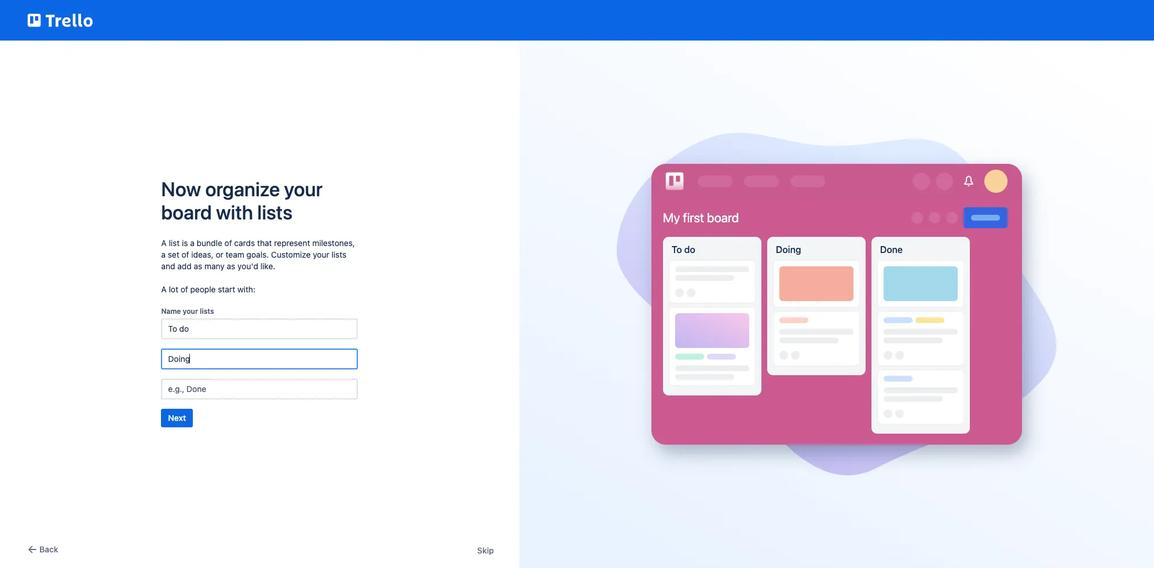 Task type: describe. For each thing, give the bounding box(es) containing it.
trello image
[[663, 170, 686, 193]]

lot
[[169, 284, 178, 294]]

milestones,
[[312, 238, 355, 248]]

name your lists
[[161, 307, 214, 315]]

next button
[[161, 409, 193, 427]]

bundle
[[197, 238, 222, 248]]

a lot of people start with:
[[161, 284, 256, 294]]

2 vertical spatial your
[[183, 307, 198, 315]]

list
[[169, 238, 180, 248]]

people
[[190, 284, 216, 294]]

now
[[161, 177, 201, 200]]

0 vertical spatial of
[[225, 238, 232, 248]]

first
[[683, 210, 704, 225]]

do
[[685, 244, 696, 255]]

e.g., Doing text field
[[161, 348, 358, 369]]

your inside a list is a bundle of cards that represent milestones, a set of ideas, or team goals. customize your lists and add as many as you'd like.
[[313, 249, 329, 259]]

goals.
[[247, 249, 269, 259]]

2 as from the left
[[227, 261, 235, 271]]

or
[[216, 249, 224, 259]]

my
[[663, 210, 680, 225]]

0 horizontal spatial lists
[[200, 307, 214, 315]]

2 vertical spatial of
[[181, 284, 188, 294]]

0 vertical spatial a
[[190, 238, 195, 248]]

add
[[177, 261, 192, 271]]

back button
[[25, 543, 58, 557]]

lists inside a list is a bundle of cards that represent milestones, a set of ideas, or team goals. customize your lists and add as many as you'd like.
[[332, 249, 347, 259]]

now organize your board with lists
[[161, 177, 323, 223]]

like.
[[261, 261, 275, 271]]

doing
[[776, 244, 802, 255]]

skip button
[[477, 545, 494, 557]]

ideas,
[[191, 249, 214, 259]]



Task type: locate. For each thing, give the bounding box(es) containing it.
0 vertical spatial lists
[[257, 200, 293, 223]]

skip
[[477, 546, 494, 556]]

1 horizontal spatial a
[[190, 238, 195, 248]]

1 a from the top
[[161, 238, 167, 248]]

as down team
[[227, 261, 235, 271]]

board
[[161, 200, 212, 223], [707, 210, 739, 225]]

lists up that
[[257, 200, 293, 223]]

done
[[881, 244, 903, 255]]

Name your lists text field
[[161, 318, 358, 339]]

a
[[190, 238, 195, 248], [161, 249, 166, 259]]

your up represent at the left of the page
[[284, 177, 323, 200]]

that
[[257, 238, 272, 248]]

1 horizontal spatial lists
[[257, 200, 293, 223]]

1 vertical spatial a
[[161, 284, 167, 294]]

lists down a lot of people start with: at the left of page
[[200, 307, 214, 315]]

set
[[168, 249, 179, 259]]

lists
[[257, 200, 293, 223], [332, 249, 347, 259], [200, 307, 214, 315]]

1 vertical spatial lists
[[332, 249, 347, 259]]

1 horizontal spatial as
[[227, 261, 235, 271]]

a inside a list is a bundle of cards that represent milestones, a set of ideas, or team goals. customize your lists and add as many as you'd like.
[[161, 238, 167, 248]]

a left lot
[[161, 284, 167, 294]]

to do
[[672, 244, 696, 255]]

many
[[205, 261, 225, 271]]

organize
[[205, 177, 280, 200]]

0 horizontal spatial board
[[161, 200, 212, 223]]

lists inside now organize your board with lists
[[257, 200, 293, 223]]

of down "is"
[[182, 249, 189, 259]]

team
[[226, 249, 244, 259]]

2 a from the top
[[161, 284, 167, 294]]

is
[[182, 238, 188, 248]]

next
[[168, 413, 186, 423]]

as
[[194, 261, 202, 271], [227, 261, 235, 271]]

your down milestones,
[[313, 249, 329, 259]]

0 horizontal spatial as
[[194, 261, 202, 271]]

as down ideas,
[[194, 261, 202, 271]]

a
[[161, 238, 167, 248], [161, 284, 167, 294]]

name
[[161, 307, 181, 315]]

1 as from the left
[[194, 261, 202, 271]]

your right name
[[183, 307, 198, 315]]

cards
[[234, 238, 255, 248]]

1 vertical spatial a
[[161, 249, 166, 259]]

you'd
[[238, 261, 258, 271]]

my first board
[[663, 210, 739, 225]]

a list is a bundle of cards that represent milestones, a set of ideas, or team goals. customize your lists and add as many as you'd like.
[[161, 238, 355, 271]]

to
[[672, 244, 682, 255]]

represent
[[274, 238, 310, 248]]

a left set
[[161, 249, 166, 259]]

2 horizontal spatial lists
[[332, 249, 347, 259]]

0 vertical spatial a
[[161, 238, 167, 248]]

1 vertical spatial your
[[313, 249, 329, 259]]

a left list
[[161, 238, 167, 248]]

with
[[216, 200, 253, 223]]

of
[[225, 238, 232, 248], [182, 249, 189, 259], [181, 284, 188, 294]]

trello image
[[25, 7, 95, 34]]

start
[[218, 284, 235, 294]]

your
[[284, 177, 323, 200], [313, 249, 329, 259], [183, 307, 198, 315]]

1 horizontal spatial board
[[707, 210, 739, 225]]

board inside now organize your board with lists
[[161, 200, 212, 223]]

with:
[[238, 284, 256, 294]]

a right "is"
[[190, 238, 195, 248]]

board up "is"
[[161, 200, 212, 223]]

of right lot
[[181, 284, 188, 294]]

customize
[[271, 249, 311, 259]]

back
[[39, 545, 58, 554]]

your inside now organize your board with lists
[[284, 177, 323, 200]]

and
[[161, 261, 175, 271]]

a for a lot of people start with:
[[161, 284, 167, 294]]

2 vertical spatial lists
[[200, 307, 214, 315]]

of up team
[[225, 238, 232, 248]]

board right first
[[707, 210, 739, 225]]

a for a list is a bundle of cards that represent milestones, a set of ideas, or team goals. customize your lists and add as many as you'd like.
[[161, 238, 167, 248]]

0 horizontal spatial a
[[161, 249, 166, 259]]

1 vertical spatial of
[[182, 249, 189, 259]]

lists down milestones,
[[332, 249, 347, 259]]

0 vertical spatial your
[[284, 177, 323, 200]]

e.g., Done text field
[[161, 379, 358, 399]]



Task type: vqa. For each thing, say whether or not it's contained in the screenshot.
"Card" to the middle
no



